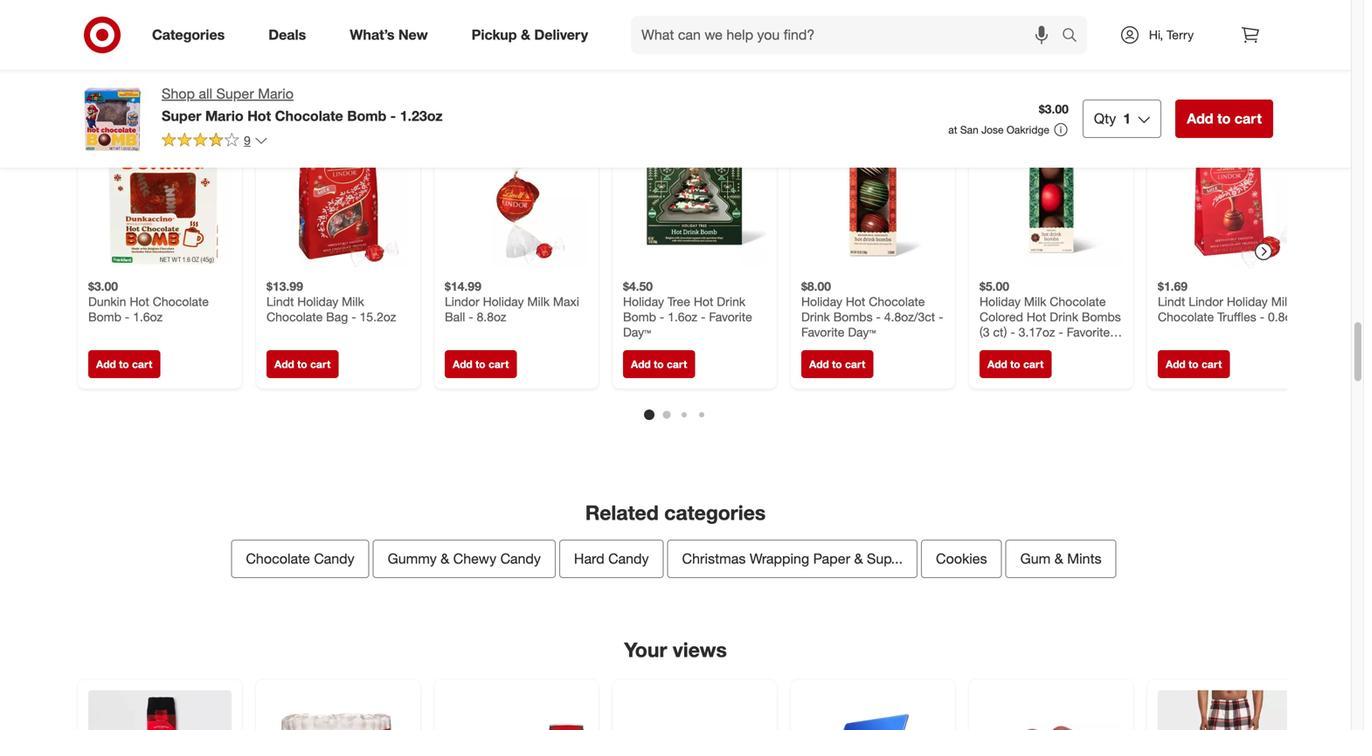 Task type: locate. For each thing, give the bounding box(es) containing it.
add down dunkin at the top of the page
[[96, 358, 116, 371]]

hot right tree
[[694, 294, 713, 309]]

$3.00 inside $3.00 dunkin hot chocolate bomb - 1.6oz
[[88, 279, 118, 294]]

qty
[[1094, 110, 1116, 127]]

hot right $8.00
[[846, 294, 865, 309]]

favorite inside $4.50 holiday tree hot drink bomb - 1.6oz - favorite day™
[[709, 309, 752, 325]]

dunkin
[[88, 294, 126, 309]]

- inside shop all super mario super mario hot chocolate bomb - 1.23oz
[[390, 107, 396, 124]]

2 milk from the left
[[527, 294, 550, 309]]

add down ball
[[453, 358, 473, 371]]

milk
[[342, 294, 364, 309], [527, 294, 550, 309], [1024, 294, 1046, 309], [1271, 294, 1294, 309]]

0 horizontal spatial lindor
[[445, 294, 480, 309]]

dunkin hot chocolate bomb - 1.6oz image
[[88, 125, 232, 268]]

day™ left 4.8oz/3ct
[[848, 325, 876, 340]]

cart for $1.69 lindt lindor holiday milk chocolate truffles - 0.8oz
[[1202, 358, 1222, 371]]

0 horizontal spatial mario
[[205, 107, 243, 124]]

1 horizontal spatial $3.00
[[1039, 102, 1069, 117]]

1 horizontal spatial bombs
[[1082, 309, 1121, 325]]

1 holiday from the left
[[297, 294, 338, 309]]

what's new
[[350, 26, 428, 43]]

super
[[216, 85, 254, 102], [162, 107, 201, 124]]

drink
[[717, 294, 746, 309], [801, 309, 830, 325], [1050, 309, 1078, 325]]

day™ down colored
[[980, 340, 1008, 355]]

1 horizontal spatial 1.6oz
[[668, 309, 697, 325]]

to for $1.69 lindt lindor holiday milk chocolate truffles - 0.8oz
[[1189, 358, 1199, 371]]

candy inside 'link'
[[608, 550, 649, 568]]

hot
[[247, 107, 271, 124], [130, 294, 149, 309], [694, 294, 713, 309], [846, 294, 865, 309], [1027, 309, 1046, 325]]

bombs right 3.17oz
[[1082, 309, 1121, 325]]

cart for $8.00 holiday hot chocolate drink bombs - 4.8oz/3ct - favorite day™
[[845, 358, 865, 371]]

pickup & delivery link
[[457, 16, 610, 54]]

ct)
[[993, 325, 1007, 340]]

related categories
[[585, 501, 766, 525]]

1 lindor from the left
[[445, 294, 480, 309]]

lindt for $13.99
[[267, 294, 294, 309]]

chocolate inside the $1.69 lindt lindor holiday milk chocolate truffles - 0.8oz
[[1158, 309, 1214, 325]]

$3.00 dunkin hot chocolate bomb - 1.6oz
[[88, 279, 209, 325]]

hot up 9
[[247, 107, 271, 124]]

1 candy from the left
[[314, 550, 354, 568]]

favorite
[[709, 309, 752, 325], [801, 325, 845, 340], [1067, 325, 1110, 340]]

add for $14.99 lindor holiday milk maxi ball - 8.8oz
[[453, 358, 473, 371]]

your views
[[624, 638, 727, 662]]

& inside "link"
[[1055, 550, 1063, 568]]

- inside $13.99 lindt holiday milk chocolate bag - 15.2oz
[[351, 309, 356, 325]]

hot right colored
[[1027, 309, 1046, 325]]

add to cart for $1.69 lindt lindor holiday milk chocolate truffles - 0.8oz
[[1166, 358, 1222, 371]]

cart for $4.50 holiday tree hot drink bomb - 1.6oz - favorite day™
[[667, 358, 687, 371]]

3 holiday from the left
[[623, 294, 664, 309]]

items
[[685, 72, 738, 96]]

christmas wrapping paper & sup... link
[[667, 540, 918, 578]]

-
[[390, 107, 396, 124], [125, 309, 130, 325], [351, 309, 356, 325], [469, 309, 473, 325], [660, 309, 664, 325], [701, 309, 706, 325], [876, 309, 881, 325], [939, 309, 943, 325], [1260, 309, 1265, 325], [1011, 325, 1015, 340], [1059, 325, 1063, 340]]

$4.50 holiday tree hot drink bomb - 1.6oz - favorite day™
[[623, 279, 752, 340]]

(3
[[980, 325, 990, 340]]

unlmited cellular hardshell case for apple 11-inch macbook air - blue image
[[801, 691, 945, 731]]

1 vertical spatial $3.00
[[88, 279, 118, 294]]

maxi
[[553, 294, 579, 309]]

add down $8.00 holiday hot chocolate drink bombs - 4.8oz/3ct - favorite day™
[[809, 358, 829, 371]]

candy left "gummy"
[[314, 550, 354, 568]]

0 horizontal spatial lindt
[[267, 294, 294, 309]]

favorite down $8.00
[[801, 325, 845, 340]]

mario down deals at the left top of the page
[[258, 85, 294, 102]]

delivery
[[534, 26, 588, 43]]

bomb
[[347, 107, 386, 124], [88, 309, 121, 325], [623, 309, 656, 325]]

lindt for $1.69
[[1158, 294, 1185, 309]]

lindor
[[445, 294, 480, 309], [1189, 294, 1223, 309]]

bombs left 4.8oz/3ct
[[833, 309, 873, 325]]

9
[[244, 133, 251, 148]]

candy for hard candy
[[608, 550, 649, 568]]

solo re:focus 15.6" laptop sleeve - gray image
[[623, 691, 766, 731]]

drink right colored
[[1050, 309, 1078, 325]]

lindor inside $14.99 lindor holiday milk maxi ball - 8.8oz
[[445, 294, 480, 309]]

15.2oz
[[360, 309, 396, 325]]

add down $4.50 holiday tree hot drink bomb - 1.6oz - favorite day™
[[631, 358, 651, 371]]

2 horizontal spatial favorite
[[1067, 325, 1110, 340]]

mario
[[258, 85, 294, 102], [205, 107, 243, 124]]

1 horizontal spatial lindor
[[1189, 294, 1223, 309]]

$4.50
[[623, 279, 653, 294]]

1 horizontal spatial candy
[[500, 550, 541, 568]]

add to cart button for $4.50 holiday tree hot drink bomb - 1.6oz - favorite day™
[[623, 351, 695, 379]]

4 holiday from the left
[[801, 294, 842, 309]]

favorite for holiday tree hot drink bomb - 1.6oz - favorite day™
[[709, 309, 752, 325]]

lindor right $1.69
[[1189, 294, 1223, 309]]

milk right the $13.99
[[342, 294, 364, 309]]

mints
[[1067, 550, 1102, 568]]

christmas wrapping paper & sup...
[[682, 550, 903, 568]]

milk right truffles in the top right of the page
[[1271, 294, 1294, 309]]

0 horizontal spatial 1.6oz
[[133, 309, 163, 325]]

add right 1
[[1187, 110, 1213, 127]]

day™ for bomb
[[623, 325, 651, 340]]

chocolate inside shop all super mario super mario hot chocolate bomb - 1.23oz
[[275, 107, 343, 124]]

1 horizontal spatial lindt
[[1158, 294, 1185, 309]]

5 holiday from the left
[[980, 294, 1021, 309]]

add to cart button for $13.99 lindt holiday milk chocolate bag - 15.2oz
[[267, 351, 339, 379]]

2 holiday from the left
[[483, 294, 524, 309]]

day™ inside $5.00 holiday milk chocolate colored hot drink bombs (3 ct) - 3.17oz - favorite day™
[[980, 340, 1008, 355]]

add to cart
[[1187, 110, 1262, 127], [96, 358, 152, 371], [274, 358, 331, 371], [453, 358, 509, 371], [631, 358, 687, 371], [809, 358, 865, 371], [988, 358, 1044, 371], [1166, 358, 1222, 371]]

add for $5.00 holiday milk chocolate colored hot drink bombs (3 ct) - 3.17oz - favorite day™
[[988, 358, 1007, 371]]

2 lindor from the left
[[1189, 294, 1223, 309]]

2 horizontal spatial candy
[[608, 550, 649, 568]]

drink right tree
[[717, 294, 746, 309]]

1 lindt from the left
[[267, 294, 294, 309]]

1 vertical spatial mario
[[205, 107, 243, 124]]

bomb inside $3.00 dunkin hot chocolate bomb - 1.6oz
[[88, 309, 121, 325]]

2 horizontal spatial day™
[[980, 340, 1008, 355]]

day™ down $4.50 at the left of page
[[623, 325, 651, 340]]

candy
[[314, 550, 354, 568], [500, 550, 541, 568], [608, 550, 649, 568]]

add
[[1187, 110, 1213, 127], [96, 358, 116, 371], [274, 358, 294, 371], [453, 358, 473, 371], [631, 358, 651, 371], [809, 358, 829, 371], [988, 358, 1007, 371], [1166, 358, 1186, 371]]

& for gummy
[[441, 550, 449, 568]]

holiday
[[297, 294, 338, 309], [483, 294, 524, 309], [623, 294, 664, 309], [801, 294, 842, 309], [980, 294, 1021, 309], [1227, 294, 1268, 309]]

at san jose oakridge
[[948, 123, 1050, 136]]

milk left maxi
[[527, 294, 550, 309]]

to
[[1217, 110, 1231, 127], [119, 358, 129, 371], [297, 358, 307, 371], [475, 358, 486, 371], [654, 358, 664, 371], [832, 358, 842, 371], [1010, 358, 1020, 371], [1189, 358, 1199, 371]]

add for $1.69 lindt lindor holiday milk chocolate truffles - 0.8oz
[[1166, 358, 1186, 371]]

day™ inside $8.00 holiday hot chocolate drink bombs - 4.8oz/3ct - favorite day™
[[848, 325, 876, 340]]

chocolate
[[275, 107, 343, 124], [153, 294, 209, 309], [869, 294, 925, 309], [1050, 294, 1106, 309], [267, 309, 323, 325], [1158, 309, 1214, 325], [246, 550, 310, 568]]

add to cart for $4.50 holiday tree hot drink bomb - 1.6oz - favorite day™
[[631, 358, 687, 371]]

add down $1.69
[[1166, 358, 1186, 371]]

truffles
[[1218, 309, 1256, 325]]

$1.69
[[1158, 279, 1188, 294]]

add down the $13.99
[[274, 358, 294, 371]]

add to cart button for $5.00 holiday milk chocolate colored hot drink bombs (3 ct) - 3.17oz - favorite day™
[[980, 351, 1052, 379]]

1.6oz
[[133, 309, 163, 325], [668, 309, 697, 325]]

cart for $14.99 lindor holiday milk maxi ball - 8.8oz
[[488, 358, 509, 371]]

add to cart button for $3.00 dunkin hot chocolate bomb - 1.6oz
[[88, 351, 160, 379]]

0 vertical spatial $3.00
[[1039, 102, 1069, 117]]

2 lindt from the left
[[1158, 294, 1185, 309]]

add to cart button
[[1176, 100, 1273, 138], [88, 351, 160, 379], [267, 351, 339, 379], [445, 351, 517, 379], [623, 351, 695, 379], [801, 351, 873, 379], [980, 351, 1052, 379], [1158, 351, 1230, 379]]

drink inside $8.00 holiday hot chocolate drink bombs - 4.8oz/3ct - favorite day™
[[801, 309, 830, 325]]

0 horizontal spatial favorite
[[709, 309, 752, 325]]

1.6oz inside $3.00 dunkin hot chocolate bomb - 1.6oz
[[133, 309, 163, 325]]

sup...
[[867, 550, 903, 568]]

colored
[[980, 309, 1023, 325]]

0 horizontal spatial $3.00
[[88, 279, 118, 294]]

& left chewy
[[441, 550, 449, 568]]

bombs
[[833, 309, 873, 325], [1082, 309, 1121, 325]]

$3.00 for $3.00
[[1039, 102, 1069, 117]]

candy right hard
[[608, 550, 649, 568]]

lindt left bag
[[267, 294, 294, 309]]

lindt
[[267, 294, 294, 309], [1158, 294, 1185, 309]]

lindor right 15.2oz in the top left of the page
[[445, 294, 480, 309]]

christmas
[[682, 550, 746, 568]]

0 horizontal spatial drink
[[717, 294, 746, 309]]

cart for $5.00 holiday milk chocolate colored hot drink bombs (3 ct) - 3.17oz - favorite day™
[[1023, 358, 1044, 371]]

& for pickup
[[521, 26, 530, 43]]

1 horizontal spatial bomb
[[347, 107, 386, 124]]

0 vertical spatial super
[[216, 85, 254, 102]]

hot inside $4.50 holiday tree hot drink bomb - 1.6oz - favorite day™
[[694, 294, 713, 309]]

add for $3.00 dunkin hot chocolate bomb - 1.6oz
[[96, 358, 116, 371]]

cart
[[1235, 110, 1262, 127], [132, 358, 152, 371], [310, 358, 331, 371], [488, 358, 509, 371], [667, 358, 687, 371], [845, 358, 865, 371], [1023, 358, 1044, 371], [1202, 358, 1222, 371]]

chocolate candy link
[[231, 540, 369, 578]]

oakridge
[[1007, 123, 1050, 136]]

favorite right tree
[[709, 309, 752, 325]]

2 horizontal spatial bomb
[[623, 309, 656, 325]]

cookies
[[936, 550, 987, 568]]

favorite inside $8.00 holiday hot chocolate drink bombs - 4.8oz/3ct - favorite day™
[[801, 325, 845, 340]]

similar
[[613, 72, 680, 96]]

milk up 3.17oz
[[1024, 294, 1046, 309]]

0 horizontal spatial bombs
[[833, 309, 873, 325]]

1 horizontal spatial drink
[[801, 309, 830, 325]]

drink for holiday hot chocolate drink bombs - 4.8oz/3ct - favorite day™
[[801, 309, 830, 325]]

1 bombs from the left
[[833, 309, 873, 325]]

drink for holiday tree hot drink bomb - 1.6oz - favorite day™
[[717, 294, 746, 309]]

drink down $8.00
[[801, 309, 830, 325]]

drink inside $4.50 holiday tree hot drink bomb - 1.6oz - favorite day™
[[717, 294, 746, 309]]

$13.99 lindt holiday milk chocolate bag - 15.2oz
[[267, 279, 396, 325]]

add to cart for $3.00 dunkin hot chocolate bomb - 1.6oz
[[96, 358, 152, 371]]

chewy
[[453, 550, 496, 568]]

0 horizontal spatial candy
[[314, 550, 354, 568]]

6 holiday from the left
[[1227, 294, 1268, 309]]

holiday tree hot drink bomb - 1.6oz - favorite day™ image
[[623, 125, 766, 268]]

search
[[1054, 28, 1096, 45]]

1 horizontal spatial day™
[[848, 325, 876, 340]]

holiday milk chocolate colored hot drink bombs (3 ct) - 3.17oz - favorite day™ image
[[980, 125, 1123, 268]]

jose
[[981, 123, 1004, 136]]

1.6oz inside $4.50 holiday tree hot drink bomb - 1.6oz - favorite day™
[[668, 309, 697, 325]]

1 horizontal spatial favorite
[[801, 325, 845, 340]]

4 milk from the left
[[1271, 294, 1294, 309]]

lindt inside the $1.69 lindt lindor holiday milk chocolate truffles - 0.8oz
[[1158, 294, 1185, 309]]

cart for $3.00 dunkin hot chocolate bomb - 1.6oz
[[132, 358, 152, 371]]

0 horizontal spatial day™
[[623, 325, 651, 340]]

candy right chewy
[[500, 550, 541, 568]]

&
[[521, 26, 530, 43], [441, 550, 449, 568], [854, 550, 863, 568], [1055, 550, 1063, 568]]

shop
[[162, 85, 195, 102]]

3 milk from the left
[[1024, 294, 1046, 309]]

super right all
[[216, 85, 254, 102]]

add for $8.00 holiday hot chocolate drink bombs - 4.8oz/3ct - favorite day™
[[809, 358, 829, 371]]

2 horizontal spatial drink
[[1050, 309, 1078, 325]]

2 1.6oz from the left
[[668, 309, 697, 325]]

1 horizontal spatial mario
[[258, 85, 294, 102]]

& right gum
[[1055, 550, 1063, 568]]

super down shop
[[162, 107, 201, 124]]

hot right dunkin at the top of the page
[[130, 294, 149, 309]]

2 bombs from the left
[[1082, 309, 1121, 325]]

lindt left truffles in the top right of the page
[[1158, 294, 1185, 309]]

hi, terry
[[1149, 27, 1194, 42]]

favorite right 3.17oz
[[1067, 325, 1110, 340]]

1 vertical spatial super
[[162, 107, 201, 124]]

favorite inside $5.00 holiday milk chocolate colored hot drink bombs (3 ct) - 3.17oz - favorite day™
[[1067, 325, 1110, 340]]

1 1.6oz from the left
[[133, 309, 163, 325]]

add down the ct)
[[988, 358, 1007, 371]]

1 horizontal spatial super
[[216, 85, 254, 102]]

bag
[[326, 309, 348, 325]]

day™
[[623, 325, 651, 340], [848, 325, 876, 340], [980, 340, 1008, 355]]

add to cart for $14.99 lindor holiday milk maxi ball - 8.8oz
[[453, 358, 509, 371]]

day™ inside $4.50 holiday tree hot drink bomb - 1.6oz - favorite day™
[[623, 325, 651, 340]]

new
[[398, 26, 428, 43]]

& right pickup
[[521, 26, 530, 43]]

hard candy
[[574, 550, 649, 568]]

lindor inside the $1.69 lindt lindor holiday milk chocolate truffles - 0.8oz
[[1189, 294, 1223, 309]]

$3.00
[[1039, 102, 1069, 117], [88, 279, 118, 294]]

mario up 9 link
[[205, 107, 243, 124]]

related
[[585, 501, 659, 525]]

lindt inside $13.99 lindt holiday milk chocolate bag - 15.2oz
[[267, 294, 294, 309]]

0 horizontal spatial bomb
[[88, 309, 121, 325]]

to for $8.00 holiday hot chocolate drink bombs - 4.8oz/3ct - favorite day™
[[832, 358, 842, 371]]

- inside $3.00 dunkin hot chocolate bomb - 1.6oz
[[125, 309, 130, 325]]

1 milk from the left
[[342, 294, 364, 309]]

3 candy from the left
[[608, 550, 649, 568]]



Task type: describe. For each thing, give the bounding box(es) containing it.
lindor holiday milk maxi ball - 8.8oz image
[[445, 125, 588, 268]]

ball
[[445, 309, 465, 325]]

3.17oz
[[1019, 325, 1055, 340]]

to for $4.50 holiday tree hot drink bomb - 1.6oz - favorite day™
[[654, 358, 664, 371]]

chocolate inside $5.00 holiday milk chocolate colored hot drink bombs (3 ct) - 3.17oz - favorite day™
[[1050, 294, 1106, 309]]

cookies link
[[921, 540, 1002, 578]]

day™ for bombs
[[848, 325, 876, 340]]

chocolate inside $8.00 holiday hot chocolate drink bombs - 4.8oz/3ct - favorite day™
[[869, 294, 925, 309]]

holiday inside $4.50 holiday tree hot drink bomb - 1.6oz - favorite day™
[[623, 294, 664, 309]]

- inside $14.99 lindor holiday milk maxi ball - 8.8oz
[[469, 309, 473, 325]]

chocolate inside $3.00 dunkin hot chocolate bomb - 1.6oz
[[153, 294, 209, 309]]

bombs inside $8.00 holiday hot chocolate drink bombs - 4.8oz/3ct - favorite day™
[[833, 309, 873, 325]]

to for $3.00 dunkin hot chocolate bomb - 1.6oz
[[119, 358, 129, 371]]

0 horizontal spatial super
[[162, 107, 201, 124]]

1
[[1123, 110, 1131, 127]]

pickup & delivery
[[472, 26, 588, 43]]

deals link
[[254, 16, 328, 54]]

to for $13.99 lindt holiday milk chocolate bag - 15.2oz
[[297, 358, 307, 371]]

milk inside the $1.69 lindt lindor holiday milk chocolate truffles - 0.8oz
[[1271, 294, 1294, 309]]

chocolate inside $13.99 lindt holiday milk chocolate bag - 15.2oz
[[267, 309, 323, 325]]

wrapping
[[750, 550, 809, 568]]

add to cart button for $8.00 holiday hot chocolate drink bombs - 4.8oz/3ct - favorite day™
[[801, 351, 873, 379]]

add to cart for $5.00 holiday milk chocolate colored hot drink bombs (3 ct) - 3.17oz - favorite day™
[[988, 358, 1044, 371]]

8.8oz
[[477, 309, 506, 325]]

add to cart button for $1.69 lindt lindor holiday milk chocolate truffles - 0.8oz
[[1158, 351, 1230, 379]]

men's buffalo check fleece matching family pajama pants - wondershop™ black image
[[1158, 691, 1301, 731]]

similar items
[[613, 72, 738, 96]]

bomb inside $4.50 holiday tree hot drink bomb - 1.6oz - favorite day™
[[623, 309, 656, 325]]

image of super mario hot chocolate bomb - 1.23oz image
[[78, 84, 148, 154]]

qty 1
[[1094, 110, 1131, 127]]

views
[[673, 638, 727, 662]]

hot inside $8.00 holiday hot chocolate drink bombs - 4.8oz/3ct - favorite day™
[[846, 294, 865, 309]]

& left 'sup...'
[[854, 550, 863, 568]]

favorite for holiday hot chocolate drink bombs - 4.8oz/3ct - favorite day™
[[801, 325, 845, 340]]

gum & mints link
[[1006, 540, 1117, 578]]

9 link
[[162, 132, 268, 152]]

what's new link
[[335, 16, 450, 54]]

$14.99
[[445, 279, 481, 294]]

milk inside $13.99 lindt holiday milk chocolate bag - 15.2oz
[[342, 294, 364, 309]]

gummy & chewy candy
[[388, 550, 541, 568]]

chocolate candy
[[246, 550, 354, 568]]

lindt holiday milk chocolate bag - 15.2oz image
[[267, 125, 410, 268]]

all
[[199, 85, 212, 102]]

hot inside $3.00 dunkin hot chocolate bomb - 1.6oz
[[130, 294, 149, 309]]

your
[[624, 638, 667, 662]]

- inside the $1.69 lindt lindor holiday milk chocolate truffles - 0.8oz
[[1260, 309, 1265, 325]]

to for $5.00 holiday milk chocolate colored hot drink bombs (3 ct) - 3.17oz - favorite day™
[[1010, 358, 1020, 371]]

san
[[960, 123, 979, 136]]

$3.00 for $3.00 dunkin hot chocolate bomb - 1.6oz
[[88, 279, 118, 294]]

0 vertical spatial mario
[[258, 85, 294, 102]]

holiday hot chocolate drink bombs - 4.8oz/3ct - favorite day™ image
[[801, 125, 945, 268]]

categories link
[[137, 16, 247, 54]]

holiday inside $13.99 lindt holiday milk chocolate bag - 15.2oz
[[297, 294, 338, 309]]

holiday inside $5.00 holiday milk chocolate colored hot drink bombs (3 ct) - 3.17oz - favorite day™
[[980, 294, 1021, 309]]

$5.00 holiday milk chocolate colored hot drink bombs (3 ct) - 3.17oz - favorite day™
[[980, 279, 1121, 355]]

& for gum
[[1055, 550, 1063, 568]]

add to cart for $8.00 holiday hot chocolate drink bombs - 4.8oz/3ct - favorite day™
[[809, 358, 865, 371]]

categories
[[664, 501, 766, 525]]

hot inside shop all super mario super mario hot chocolate bomb - 1.23oz
[[247, 107, 271, 124]]

$14.99 lindor holiday milk maxi ball - 8.8oz
[[445, 279, 579, 325]]

terry
[[1167, 27, 1194, 42]]

What can we help you find? suggestions appear below search field
[[631, 16, 1066, 54]]

1.23oz
[[400, 107, 443, 124]]

gum & mints
[[1020, 550, 1102, 568]]

2 candy from the left
[[500, 550, 541, 568]]

hi,
[[1149, 27, 1163, 42]]

categories
[[152, 26, 225, 43]]

gum
[[1020, 550, 1051, 568]]

white coffee filters - 200ct - market pantry™ image
[[267, 691, 410, 731]]

4.8oz/3ct
[[884, 309, 935, 325]]

organic red potatoes - 3lb image
[[980, 691, 1123, 731]]

add for $13.99 lindt holiday milk chocolate bag - 15.2oz
[[274, 358, 294, 371]]

men's buffalo check plaid cozy crew socks with gift card holder - wondershop™ red/black 6-12 image
[[88, 691, 232, 731]]

$5.00
[[980, 279, 1009, 294]]

$1.69 lindt lindor holiday milk chocolate truffles - 0.8oz
[[1158, 279, 1298, 325]]

$13.99
[[267, 279, 303, 294]]

$8.00 holiday hot chocolate drink bombs - 4.8oz/3ct - favorite day™
[[801, 279, 943, 340]]

bomb inside shop all super mario super mario hot chocolate bomb - 1.23oz
[[347, 107, 386, 124]]

gummy & chewy candy link
[[373, 540, 556, 578]]

shop all super mario super mario hot chocolate bomb - 1.23oz
[[162, 85, 443, 124]]

drink inside $5.00 holiday milk chocolate colored hot drink bombs (3 ct) - 3.17oz - favorite day™
[[1050, 309, 1078, 325]]

0.8oz
[[1268, 309, 1298, 325]]

to for $14.99 lindor holiday milk maxi ball - 8.8oz
[[475, 358, 486, 371]]

gummy
[[388, 550, 437, 568]]

hard
[[574, 550, 605, 568]]

lindt lindor holiday milk chocolate truffles - 0.8oz image
[[1158, 125, 1301, 268]]

paper
[[813, 550, 850, 568]]

at
[[948, 123, 957, 136]]

hot inside $5.00 holiday milk chocolate colored hot drink bombs (3 ct) - 3.17oz - favorite day™
[[1027, 309, 1046, 325]]

add to cart button for $14.99 lindor holiday milk maxi ball - 8.8oz
[[445, 351, 517, 379]]

candy for chocolate candy
[[314, 550, 354, 568]]

pickup
[[472, 26, 517, 43]]

add to cart for $13.99 lindt holiday milk chocolate bag - 15.2oz
[[274, 358, 331, 371]]

cart for $13.99 lindt holiday milk chocolate bag - 15.2oz
[[310, 358, 331, 371]]

tree
[[668, 294, 690, 309]]

holiday inside $14.99 lindor holiday milk maxi ball - 8.8oz
[[483, 294, 524, 309]]

holiday inside the $1.69 lindt lindor holiday milk chocolate truffles - 0.8oz
[[1227, 294, 1268, 309]]

search button
[[1054, 16, 1096, 58]]

coca-cola - 12pk/12 fl oz cans image
[[445, 691, 588, 731]]

milk inside $14.99 lindor holiday milk maxi ball - 8.8oz
[[527, 294, 550, 309]]

bombs inside $5.00 holiday milk chocolate colored hot drink bombs (3 ct) - 3.17oz - favorite day™
[[1082, 309, 1121, 325]]

holiday inside $8.00 holiday hot chocolate drink bombs - 4.8oz/3ct - favorite day™
[[801, 294, 842, 309]]

deals
[[268, 26, 306, 43]]

$8.00
[[801, 279, 831, 294]]

hard candy link
[[559, 540, 664, 578]]

milk inside $5.00 holiday milk chocolate colored hot drink bombs (3 ct) - 3.17oz - favorite day™
[[1024, 294, 1046, 309]]

what's
[[350, 26, 395, 43]]

add for $4.50 holiday tree hot drink bomb - 1.6oz - favorite day™
[[631, 358, 651, 371]]



Task type: vqa. For each thing, say whether or not it's contained in the screenshot.
Shelf
no



